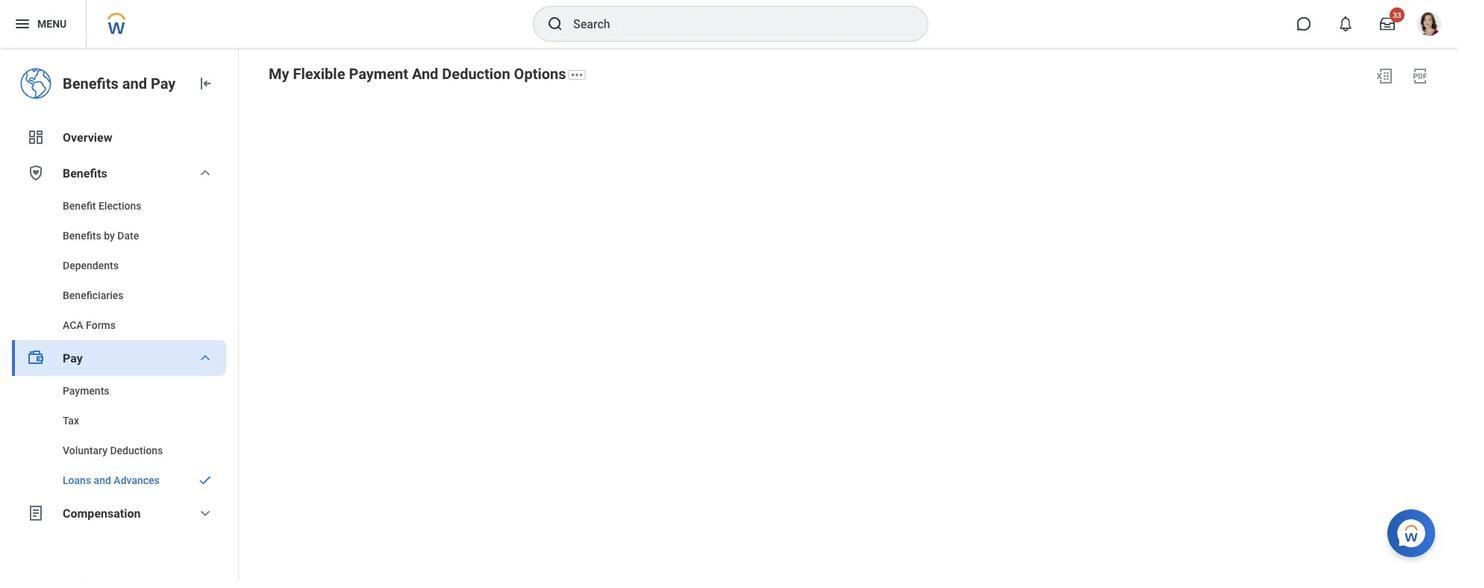Task type: vqa. For each thing, say whether or not it's contained in the screenshot.
"ACA Forms" link on the bottom of the page
yes



Task type: locate. For each thing, give the bounding box(es) containing it.
advances
[[114, 474, 160, 487]]

benefits by date
[[63, 230, 139, 242]]

and inside pay element
[[94, 474, 111, 487]]

3 chevron down small image from the top
[[196, 505, 214, 523]]

pay
[[151, 75, 176, 92], [63, 351, 83, 365]]

document alt image
[[27, 505, 45, 523]]

by
[[104, 230, 115, 242]]

benefits
[[63, 75, 119, 92], [63, 166, 107, 180], [63, 230, 101, 242]]

3 benefits from the top
[[63, 230, 101, 242]]

0 horizontal spatial pay
[[63, 351, 83, 365]]

benefits left 'by'
[[63, 230, 101, 242]]

benefit elections
[[63, 200, 141, 212]]

benefits element
[[12, 191, 226, 340]]

aca forms
[[63, 319, 116, 331]]

0 vertical spatial chevron down small image
[[196, 164, 214, 182]]

overview link
[[12, 119, 226, 155]]

benefits and pay element
[[63, 73, 184, 94]]

benefits for benefits by date
[[63, 230, 101, 242]]

2 chevron down small image from the top
[[196, 349, 214, 367]]

forms
[[86, 319, 116, 331]]

tax link
[[12, 406, 226, 436]]

1 vertical spatial and
[[94, 474, 111, 487]]

chevron down small image for compensation
[[196, 505, 214, 523]]

my
[[269, 65, 289, 83]]

2 benefits from the top
[[63, 166, 107, 180]]

and up overview link
[[122, 75, 147, 92]]

loans
[[63, 474, 91, 487]]

pay down aca
[[63, 351, 83, 365]]

1 vertical spatial benefits
[[63, 166, 107, 180]]

chevron down small image inside 'pay' dropdown button
[[196, 349, 214, 367]]

loans and advances
[[63, 474, 160, 487]]

chevron down small image inside compensation dropdown button
[[196, 505, 214, 523]]

0 vertical spatial pay
[[151, 75, 176, 92]]

dashboard image
[[27, 128, 45, 146]]

0 horizontal spatial and
[[94, 474, 111, 487]]

1 benefits from the top
[[63, 75, 119, 92]]

0 vertical spatial benefits
[[63, 75, 119, 92]]

benefit elections link
[[12, 191, 226, 221]]

pay left 'transformation import' icon
[[151, 75, 176, 92]]

1 vertical spatial chevron down small image
[[196, 349, 214, 367]]

my flexible payment and deduction options
[[269, 65, 566, 83]]

menu
[[37, 18, 67, 30]]

benefit
[[63, 200, 96, 212]]

pay inside the benefits and pay element
[[151, 75, 176, 92]]

benefits inside dropdown button
[[63, 166, 107, 180]]

1 chevron down small image from the top
[[196, 164, 214, 182]]

flexible
[[293, 65, 345, 83]]

profile logan mcneil image
[[1418, 12, 1441, 39]]

aca forms link
[[12, 311, 226, 340]]

2 vertical spatial benefits
[[63, 230, 101, 242]]

beneficiaries
[[63, 289, 124, 302]]

chevron down small image inside benefits dropdown button
[[196, 164, 214, 182]]

voluntary deductions
[[63, 445, 163, 457]]

export to excel image
[[1376, 67, 1394, 85]]

benefits inside 'element'
[[63, 230, 101, 242]]

and
[[122, 75, 147, 92], [94, 474, 111, 487]]

compensation button
[[12, 496, 226, 531]]

0 vertical spatial and
[[122, 75, 147, 92]]

1 horizontal spatial pay
[[151, 75, 176, 92]]

benefits for benefits
[[63, 166, 107, 180]]

compensation
[[63, 506, 141, 521]]

chevron down small image
[[196, 164, 214, 182], [196, 349, 214, 367], [196, 505, 214, 523]]

1 vertical spatial pay
[[63, 351, 83, 365]]

benefits up overview
[[63, 75, 119, 92]]

and
[[412, 65, 438, 83]]

1 horizontal spatial and
[[122, 75, 147, 92]]

benefits up benefit
[[63, 166, 107, 180]]

2 vertical spatial chevron down small image
[[196, 505, 214, 523]]

navigation pane region
[[0, 48, 239, 581]]

and right loans
[[94, 474, 111, 487]]

options
[[514, 65, 566, 83]]

pay button
[[12, 340, 226, 376]]

loans and advances link
[[12, 466, 226, 496]]

beneficiaries link
[[12, 281, 226, 311]]

menu button
[[0, 0, 86, 48]]



Task type: describe. For each thing, give the bounding box(es) containing it.
dependents link
[[12, 251, 226, 281]]

aca
[[63, 319, 83, 331]]

check image
[[196, 473, 214, 488]]

and for pay
[[122, 75, 147, 92]]

benefits image
[[27, 164, 45, 182]]

tax
[[63, 415, 79, 427]]

33 button
[[1371, 7, 1405, 40]]

benefits button
[[12, 155, 226, 191]]

benefits and pay
[[63, 75, 176, 92]]

voluntary
[[63, 445, 107, 457]]

task pay image
[[27, 349, 45, 367]]

pay element
[[12, 376, 226, 496]]

Search Workday  search field
[[573, 7, 897, 40]]

date
[[117, 230, 139, 242]]

inbox large image
[[1380, 16, 1395, 31]]

justify image
[[13, 15, 31, 33]]

view printable version (pdf) image
[[1412, 67, 1429, 85]]

chevron down small image for benefits
[[196, 164, 214, 182]]

benefits by date link
[[12, 221, 226, 251]]

chevron down small image for pay
[[196, 349, 214, 367]]

payments
[[63, 385, 109, 397]]

overview
[[63, 130, 112, 144]]

dependents
[[63, 259, 119, 272]]

payments link
[[12, 376, 226, 406]]

pay inside 'pay' dropdown button
[[63, 351, 83, 365]]

deduction
[[442, 65, 510, 83]]

transformation import image
[[196, 75, 214, 93]]

benefits for benefits and pay
[[63, 75, 119, 92]]

my flexible payment and deduction options element
[[269, 65, 566, 83]]

33
[[1393, 10, 1402, 19]]

voluntary deductions link
[[12, 436, 226, 466]]

notifications large image
[[1338, 16, 1353, 31]]

deductions
[[110, 445, 163, 457]]

search image
[[546, 15, 564, 33]]

and for advances
[[94, 474, 111, 487]]

payment
[[349, 65, 408, 83]]

elections
[[98, 200, 141, 212]]



